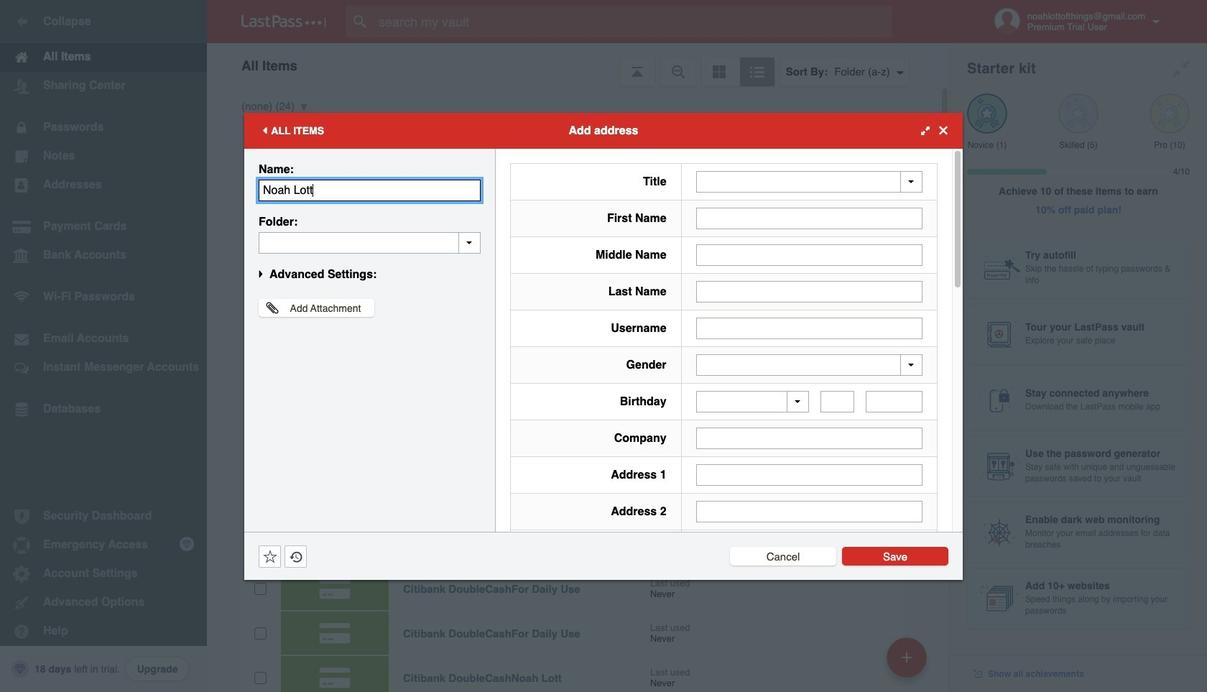 Task type: locate. For each thing, give the bounding box(es) containing it.
new item image
[[902, 653, 912, 663]]

dialog
[[244, 113, 963, 692]]

search my vault text field
[[347, 6, 921, 37]]

vault options navigation
[[207, 43, 951, 86]]

None text field
[[259, 179, 481, 201], [821, 391, 855, 413], [867, 391, 923, 413], [696, 428, 923, 449], [259, 179, 481, 201], [821, 391, 855, 413], [867, 391, 923, 413], [696, 428, 923, 449]]

new item navigation
[[882, 633, 936, 692]]

None text field
[[696, 207, 923, 229], [259, 232, 481, 253], [696, 244, 923, 266], [696, 281, 923, 302], [696, 317, 923, 339], [696, 464, 923, 486], [696, 501, 923, 523], [696, 207, 923, 229], [259, 232, 481, 253], [696, 244, 923, 266], [696, 281, 923, 302], [696, 317, 923, 339], [696, 464, 923, 486], [696, 501, 923, 523]]



Task type: describe. For each thing, give the bounding box(es) containing it.
lastpass image
[[242, 15, 326, 28]]

Search search field
[[347, 6, 921, 37]]

main navigation navigation
[[0, 0, 207, 692]]



Task type: vqa. For each thing, say whether or not it's contained in the screenshot.
SEARCH search field
yes



